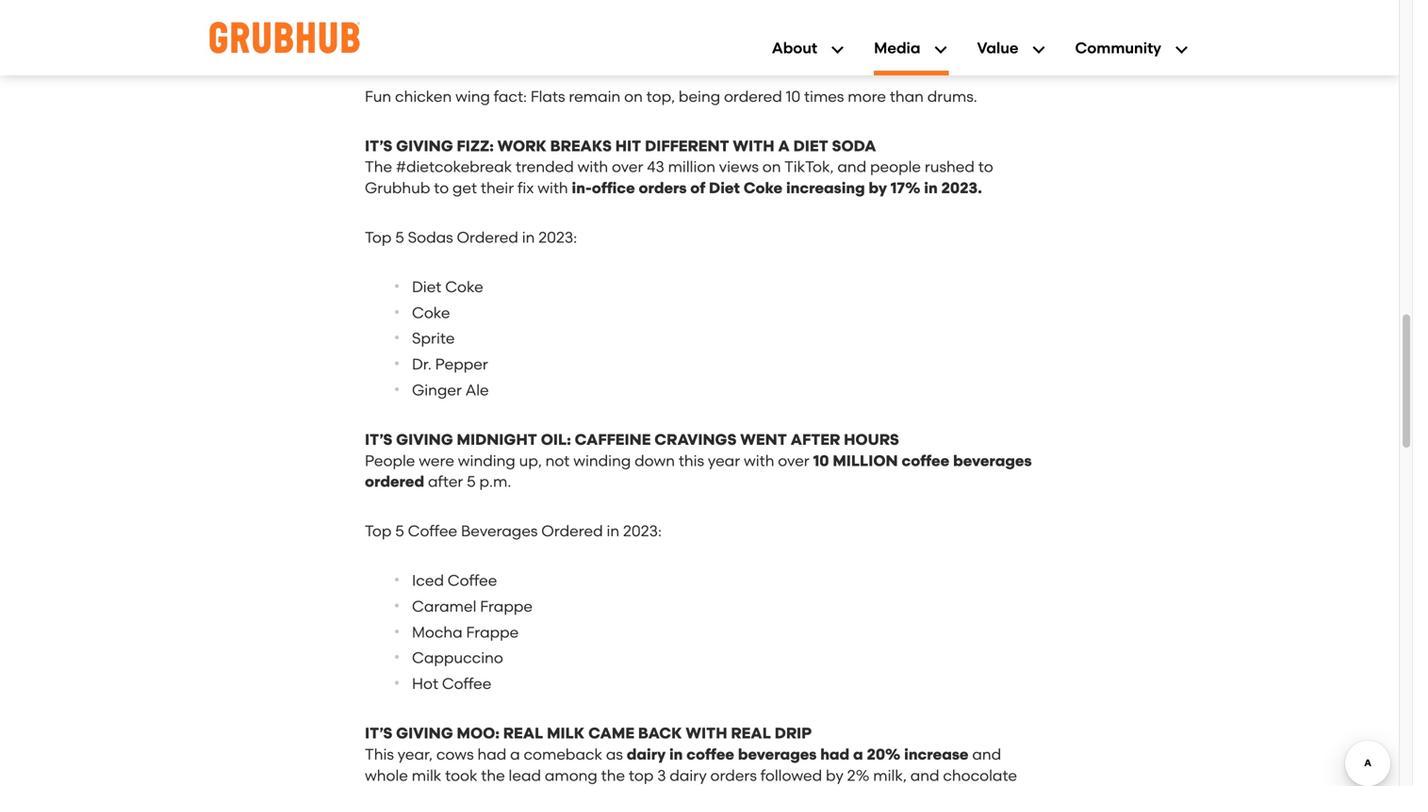 Task type: locate. For each thing, give the bounding box(es) containing it.
2 vertical spatial it's
[[365, 725, 392, 742]]

frappe
[[480, 598, 533, 616], [466, 623, 519, 641]]

giving up 'were'
[[396, 431, 453, 449]]

5 left sodas
[[395, 229, 404, 247]]

by down people
[[869, 179, 887, 197]]

10 down after
[[813, 452, 829, 470]]

it's up the
[[365, 137, 392, 155]]

2023: down in-
[[539, 229, 577, 247]]

0 horizontal spatial dairy
[[627, 746, 666, 764]]

value link
[[977, 39, 1047, 75]]

1 horizontal spatial real
[[731, 725, 771, 742]]

the down as
[[601, 767, 625, 785]]

winding down caffeine
[[573, 452, 631, 470]]

in-office orders of diet coke increasing by 17% in 2023.
[[572, 179, 982, 197]]

with up in-
[[578, 158, 608, 176]]

in right 17%
[[924, 179, 938, 197]]

1 it's from the top
[[365, 137, 392, 155]]

it's up this
[[365, 725, 392, 742]]

1 giving from the top
[[396, 137, 453, 155]]

1 horizontal spatial to
[[978, 158, 993, 176]]

1 horizontal spatial a
[[853, 746, 863, 764]]

0 vertical spatial 10
[[786, 88, 801, 106]]

0 horizontal spatial a
[[510, 746, 520, 764]]

0 vertical spatial frappe
[[480, 598, 533, 616]]

0 horizontal spatial coffee
[[687, 746, 734, 764]]

1 horizontal spatial had
[[820, 746, 850, 764]]

it's inside it's giving midnight oil: caffeine cravings went after hours people were winding up, not winding down this year with over
[[365, 431, 392, 449]]

to
[[978, 158, 993, 176], [434, 179, 449, 197]]

a up 2% in the right of the page
[[853, 746, 863, 764]]

ale
[[465, 381, 489, 399]]

0 vertical spatial by
[[869, 179, 887, 197]]

3 giving from the top
[[396, 725, 453, 742]]

1 real from the left
[[503, 725, 543, 742]]

0 vertical spatial top
[[365, 229, 392, 247]]

with down went
[[744, 452, 774, 470]]

back
[[638, 725, 682, 742]]

1 horizontal spatial orders
[[710, 767, 757, 785]]

being
[[679, 88, 720, 106]]

it's inside it's giving moo: real milk came back with real drip this year, cows had a comeback as dairy in coffee beverages had a 20% increase
[[365, 725, 392, 742]]

1 vertical spatial giving
[[396, 431, 453, 449]]

diet down views at top right
[[709, 179, 740, 197]]

with for on
[[733, 137, 775, 155]]

0 vertical spatial diet
[[709, 179, 740, 197]]

and down increase
[[910, 767, 939, 785]]

it's giving moo: real milk came back with real drip this year, cows had a comeback as dairy in coffee beverages had a 20% increase
[[365, 725, 969, 764]]

dairy right 3
[[670, 767, 707, 785]]

10 left times at top
[[786, 88, 801, 106]]

dairy
[[627, 746, 666, 764], [670, 767, 707, 785]]

pepper
[[435, 356, 488, 373]]

a up lead
[[510, 746, 520, 764]]

up,
[[519, 452, 542, 470]]

giving inside it's giving moo: real milk came back with real drip this year, cows had a comeback as dairy in coffee beverages had a 20% increase
[[396, 725, 453, 742]]

5 for sodas
[[395, 229, 404, 247]]

million
[[833, 452, 898, 470]]

1 the from the left
[[481, 767, 505, 785]]

coffee up caramel
[[448, 572, 497, 590]]

came
[[588, 725, 635, 742]]

1 vertical spatial over
[[778, 452, 810, 470]]

in
[[924, 179, 938, 197], [522, 229, 535, 247], [607, 522, 620, 540], [669, 746, 683, 764]]

0 vertical spatial it's
[[365, 137, 392, 155]]

1 horizontal spatial ordered
[[541, 522, 603, 540]]

0 vertical spatial giving
[[396, 137, 453, 155]]

giving
[[396, 137, 453, 155], [396, 431, 453, 449], [396, 725, 453, 742]]

on inside it's giving fizz: work breaks hit different with a diet soda the #dietcokebreak trended with over 43 million views on tiktok, and people rushed to grubhub to get their fix with
[[763, 158, 781, 176]]

in down fix at the top left of the page
[[522, 229, 535, 247]]

and
[[838, 158, 867, 176], [972, 746, 1001, 764], [910, 767, 939, 785]]

0 vertical spatial and
[[838, 158, 867, 176]]

giving inside it's giving fizz: work breaks hit different with a diet soda the #dietcokebreak trended with over 43 million views on tiktok, and people rushed to grubhub to get their fix with
[[396, 137, 453, 155]]

coke up 'sprite'
[[412, 304, 450, 322]]

1 horizontal spatial winding
[[573, 452, 631, 470]]

1 vertical spatial coffee
[[687, 746, 734, 764]]

ordered down not
[[541, 522, 603, 540]]

1 horizontal spatial the
[[601, 767, 625, 785]]

year
[[708, 452, 740, 470]]

on left top,
[[624, 88, 643, 106]]

orders down the 43
[[639, 179, 687, 197]]

1 vertical spatial coffee
[[448, 572, 497, 590]]

ordered inside 10 million coffee beverages ordered
[[365, 473, 424, 491]]

1 horizontal spatial over
[[778, 452, 810, 470]]

0 horizontal spatial the
[[481, 767, 505, 785]]

0 horizontal spatial 10
[[786, 88, 801, 106]]

as
[[606, 746, 623, 764]]

top
[[365, 229, 392, 247], [365, 522, 392, 540]]

dairy up top
[[627, 746, 666, 764]]

2 vertical spatial giving
[[396, 725, 453, 742]]

1 horizontal spatial 10
[[813, 452, 829, 470]]

1 horizontal spatial beverages
[[953, 452, 1032, 470]]

1 vertical spatial with
[[538, 179, 568, 197]]

0 horizontal spatial on
[[624, 88, 643, 106]]

diet down sodas
[[412, 278, 442, 296]]

1 horizontal spatial dairy
[[670, 767, 707, 785]]

1 vertical spatial dairy
[[670, 767, 707, 785]]

with up and whole milk took the lead among the top 3 dairy orders followed by 2% milk, and chocolat at the bottom of page
[[686, 725, 727, 742]]

winding up 'p.m.'
[[458, 452, 516, 470]]

2 vertical spatial with
[[744, 452, 774, 470]]

0 vertical spatial ordered
[[724, 88, 782, 106]]

fun chicken wing fact: flats remain on top, being ordered 10 times more than drums.
[[365, 88, 977, 106]]

0 vertical spatial coke
[[744, 179, 783, 197]]

cows
[[436, 746, 474, 764]]

real left drip
[[731, 725, 771, 742]]

coffee
[[902, 452, 950, 470], [687, 746, 734, 764]]

giving for winding
[[396, 431, 453, 449]]

1 vertical spatial orders
[[710, 767, 757, 785]]

2 had from the left
[[820, 746, 850, 764]]

work
[[497, 137, 547, 155]]

to up 2023.
[[978, 158, 993, 176]]

1 horizontal spatial with
[[733, 137, 775, 155]]

1 a from the left
[[510, 746, 520, 764]]

beverages
[[953, 452, 1032, 470], [738, 746, 817, 764]]

giving inside it's giving midnight oil: caffeine cravings went after hours people were winding up, not winding down this year with over
[[396, 431, 453, 449]]

1 vertical spatial with
[[686, 725, 727, 742]]

with inside it's giving fizz: work breaks hit different with a diet soda the #dietcokebreak trended with over 43 million views on tiktok, and people rushed to grubhub to get their fix with
[[733, 137, 775, 155]]

over down after
[[778, 452, 810, 470]]

2 it's from the top
[[365, 431, 392, 449]]

the
[[365, 158, 392, 176]]

0 horizontal spatial 2023:
[[539, 229, 577, 247]]

0 horizontal spatial real
[[503, 725, 543, 742]]

1 vertical spatial ordered
[[365, 473, 424, 491]]

2 horizontal spatial with
[[744, 452, 774, 470]]

1 vertical spatial it's
[[365, 431, 392, 449]]

1 horizontal spatial on
[[763, 158, 781, 176]]

0 vertical spatial over
[[612, 158, 643, 176]]

by inside and whole milk took the lead among the top 3 dairy orders followed by 2% milk, and chocolat
[[826, 767, 844, 785]]

1 horizontal spatial with
[[578, 158, 608, 176]]

people
[[870, 158, 921, 176]]

a
[[778, 137, 790, 155]]

#dietcokebreak
[[396, 158, 512, 176]]

1 vertical spatial 10
[[813, 452, 829, 470]]

coke down top 5 sodas ordered in 2023:
[[445, 278, 483, 296]]

with inside it's giving moo: real milk came back with real drip this year, cows had a comeback as dairy in coffee beverages had a 20% increase
[[686, 725, 727, 742]]

0 vertical spatial coffee
[[902, 452, 950, 470]]

5 for coffee
[[395, 522, 404, 540]]

0 horizontal spatial orders
[[639, 179, 687, 197]]

2023: down down
[[623, 522, 662, 540]]

0 vertical spatial 5
[[395, 229, 404, 247]]

top for top 5 sodas ordered in 2023:
[[365, 229, 392, 247]]

and right increase
[[972, 746, 1001, 764]]

logo image
[[209, 22, 360, 54]]

1 horizontal spatial coffee
[[902, 452, 950, 470]]

caramel
[[412, 598, 477, 616]]

giving up #dietcokebreak
[[396, 137, 453, 155]]

giving for the
[[396, 137, 453, 155]]

0 horizontal spatial and
[[838, 158, 867, 176]]

1 vertical spatial beverages
[[738, 746, 817, 764]]

3 it's from the top
[[365, 725, 392, 742]]

2 the from the left
[[601, 767, 625, 785]]

5 down people
[[395, 522, 404, 540]]

with down trended
[[538, 179, 568, 197]]

lead
[[509, 767, 541, 785]]

people
[[365, 452, 415, 470]]

0 vertical spatial dairy
[[627, 746, 666, 764]]

the right the took
[[481, 767, 505, 785]]

0 horizontal spatial over
[[612, 158, 643, 176]]

flats
[[531, 88, 565, 106]]

real up lead
[[503, 725, 543, 742]]

it's up people
[[365, 431, 392, 449]]

0 vertical spatial 2023:
[[539, 229, 577, 247]]

1 vertical spatial by
[[826, 767, 844, 785]]

coke down views at top right
[[744, 179, 783, 197]]

sprite
[[412, 330, 455, 348]]

1 horizontal spatial 2023:
[[623, 522, 662, 540]]

0 vertical spatial to
[[978, 158, 993, 176]]

ordered down their at top
[[457, 229, 518, 247]]

2 vertical spatial coke
[[412, 304, 450, 322]]

1 vertical spatial 5
[[467, 473, 476, 491]]

about link
[[772, 39, 846, 75]]

0 vertical spatial orders
[[639, 179, 687, 197]]

giving up year,
[[396, 725, 453, 742]]

0 horizontal spatial winding
[[458, 452, 516, 470]]

coffee up iced
[[408, 522, 457, 540]]

0 horizontal spatial had
[[477, 746, 507, 764]]

beverages
[[461, 522, 538, 540]]

2 giving from the top
[[396, 431, 453, 449]]

1 vertical spatial ordered
[[541, 522, 603, 540]]

it's
[[365, 137, 392, 155], [365, 431, 392, 449], [365, 725, 392, 742]]

2 top from the top
[[365, 522, 392, 540]]

over inside it's giving midnight oil: caffeine cravings went after hours people were winding up, not winding down this year with over
[[778, 452, 810, 470]]

over down 'hit'
[[612, 158, 643, 176]]

2 vertical spatial 5
[[395, 522, 404, 540]]

down
[[635, 452, 675, 470]]

in down back
[[669, 746, 683, 764]]

had
[[477, 746, 507, 764], [820, 746, 850, 764]]

fact:
[[494, 88, 527, 106]]

coffee down cappuccino
[[442, 675, 492, 693]]

0 vertical spatial with
[[733, 137, 775, 155]]

2 vertical spatial and
[[910, 767, 939, 785]]

it's for it's giving moo: real milk came back with real drip this year, cows had a comeback as dairy in coffee beverages had a 20% increase
[[365, 725, 392, 742]]

1 horizontal spatial by
[[869, 179, 887, 197]]

2023:
[[539, 229, 577, 247], [623, 522, 662, 540]]

different
[[645, 137, 729, 155]]

0 vertical spatial coffee
[[408, 522, 457, 540]]

by left 2% in the right of the page
[[826, 767, 844, 785]]

1 had from the left
[[477, 746, 507, 764]]

on up in-office orders of diet coke increasing by 17% in 2023.
[[763, 158, 781, 176]]

frappe up cappuccino
[[466, 623, 519, 641]]

year,
[[398, 746, 433, 764]]

0 vertical spatial with
[[578, 158, 608, 176]]

2 a from the left
[[853, 746, 863, 764]]

frappe right caramel
[[480, 598, 533, 616]]

than
[[890, 88, 924, 106]]

10
[[786, 88, 801, 106], [813, 452, 829, 470]]

coffee inside it's giving moo: real milk came back with real drip this year, cows had a comeback as dairy in coffee beverages had a 20% increase
[[687, 746, 734, 764]]

winding
[[458, 452, 516, 470], [573, 452, 631, 470]]

0 horizontal spatial diet
[[412, 278, 442, 296]]

comeback
[[524, 746, 602, 764]]

1 horizontal spatial and
[[910, 767, 939, 785]]

1 horizontal spatial ordered
[[724, 88, 782, 106]]

5 for p.m.
[[467, 473, 476, 491]]

1 top from the top
[[365, 229, 392, 247]]

5 left 'p.m.'
[[467, 473, 476, 491]]

moo:
[[457, 725, 500, 742]]

not
[[546, 452, 570, 470]]

2 horizontal spatial and
[[972, 746, 1001, 764]]

orders inside and whole milk took the lead among the top 3 dairy orders followed by 2% milk, and chocolat
[[710, 767, 757, 785]]

2 vertical spatial coffee
[[442, 675, 492, 693]]

1 vertical spatial on
[[763, 158, 781, 176]]

0 vertical spatial ordered
[[457, 229, 518, 247]]

to left get at the left top of the page
[[434, 179, 449, 197]]

had down moo:
[[477, 746, 507, 764]]

ordered down people
[[365, 473, 424, 491]]

0 horizontal spatial beverages
[[738, 746, 817, 764]]

and whole milk took the lead among the top 3 dairy orders followed by 2% milk, and chocolat
[[365, 746, 1017, 786]]

1 vertical spatial diet
[[412, 278, 442, 296]]

0 horizontal spatial by
[[826, 767, 844, 785]]

0 horizontal spatial with
[[686, 725, 727, 742]]

orders left followed
[[710, 767, 757, 785]]

1 vertical spatial top
[[365, 522, 392, 540]]

and inside it's giving fizz: work breaks hit different with a diet soda the #dietcokebreak trended with over 43 million views on tiktok, and people rushed to grubhub to get their fix with
[[838, 158, 867, 176]]

0 horizontal spatial ordered
[[457, 229, 518, 247]]

0 vertical spatial beverages
[[953, 452, 1032, 470]]

with up views at top right
[[733, 137, 775, 155]]

1 vertical spatial and
[[972, 746, 1001, 764]]

and down soda at the right
[[838, 158, 867, 176]]

0 horizontal spatial ordered
[[365, 473, 424, 491]]

with
[[733, 137, 775, 155], [686, 725, 727, 742]]

ordered right being at the top of the page
[[724, 88, 782, 106]]

it's for it's giving midnight oil: caffeine cravings went after hours people were winding up, not winding down this year with over
[[365, 431, 392, 449]]

cappuccino
[[412, 649, 503, 667]]

1 vertical spatial to
[[434, 179, 449, 197]]

by
[[869, 179, 887, 197], [826, 767, 844, 785]]

top down people
[[365, 522, 392, 540]]

dairy inside it's giving moo: real milk came back with real drip this year, cows had a comeback as dairy in coffee beverages had a 20% increase
[[627, 746, 666, 764]]

it's inside it's giving fizz: work breaks hit different with a diet soda the #dietcokebreak trended with over 43 million views on tiktok, and people rushed to grubhub to get their fix with
[[365, 137, 392, 155]]

their
[[481, 179, 514, 197]]

top left sodas
[[365, 229, 392, 247]]

had up 2% in the right of the page
[[820, 746, 850, 764]]



Task type: describe. For each thing, give the bounding box(es) containing it.
more
[[848, 88, 886, 106]]

diet coke coke sprite dr. pepper ginger ale
[[412, 278, 489, 399]]

milk,
[[873, 767, 907, 785]]

midnight
[[457, 431, 537, 449]]

it's giving fizz: work breaks hit different with a diet soda the #dietcokebreak trended with over 43 million views on tiktok, and people rushed to grubhub to get their fix with
[[365, 137, 993, 197]]

1 horizontal spatial diet
[[709, 179, 740, 197]]

breaks
[[550, 137, 612, 155]]

coffee inside 10 million coffee beverages ordered
[[902, 452, 950, 470]]

dairy inside and whole milk took the lead among the top 3 dairy orders followed by 2% milk, and chocolat
[[670, 767, 707, 785]]

top 5 sodas ordered in 2023:
[[365, 229, 577, 247]]

rushed
[[925, 158, 975, 176]]

million
[[668, 158, 716, 176]]

0 horizontal spatial with
[[538, 179, 568, 197]]

43
[[647, 158, 664, 176]]

over inside it's giving fizz: work breaks hit different with a diet soda the #dietcokebreak trended with over 43 million views on tiktok, and people rushed to grubhub to get their fix with
[[612, 158, 643, 176]]

fix
[[518, 179, 534, 197]]

among
[[545, 767, 598, 785]]

sodas
[[408, 229, 453, 247]]

went
[[740, 431, 787, 449]]

drums.
[[927, 88, 977, 106]]

this
[[679, 452, 704, 470]]

about
[[772, 39, 818, 57]]

with inside it's giving midnight oil: caffeine cravings went after hours people were winding up, not winding down this year with over
[[744, 452, 774, 470]]

in inside it's giving moo: real milk came back with real drip this year, cows had a comeback as dairy in coffee beverages had a 20% increase
[[669, 746, 683, 764]]

iced coffee caramel frappe mocha frappe cappuccino hot coffee
[[412, 572, 533, 693]]

grubhub
[[365, 179, 430, 197]]

wing
[[455, 88, 490, 106]]

remain
[[569, 88, 621, 106]]

17%
[[891, 179, 921, 197]]

with for coffee
[[686, 725, 727, 742]]

2 winding from the left
[[573, 452, 631, 470]]

beverages inside 10 million coffee beverages ordered
[[953, 452, 1032, 470]]

fizz:
[[457, 137, 494, 155]]

10 inside 10 million coffee beverages ordered
[[813, 452, 829, 470]]

2023.
[[941, 179, 982, 197]]

after 5 p.m.
[[424, 473, 515, 491]]

after
[[791, 431, 840, 449]]

increasing
[[786, 179, 865, 197]]

1 vertical spatial frappe
[[466, 623, 519, 641]]

3
[[657, 767, 666, 785]]

took
[[445, 767, 477, 785]]

value
[[977, 39, 1019, 57]]

1 winding from the left
[[458, 452, 516, 470]]

get
[[453, 179, 477, 197]]

1 vertical spatial 2023:
[[623, 522, 662, 540]]

diet inside diet coke coke sprite dr. pepper ginger ale
[[412, 278, 442, 296]]

followed
[[761, 767, 822, 785]]

media
[[874, 39, 921, 57]]

diet
[[793, 137, 828, 155]]

tiktok,
[[785, 158, 834, 176]]

community
[[1075, 39, 1162, 57]]

fun
[[365, 88, 391, 106]]

0 horizontal spatial to
[[434, 179, 449, 197]]

media link
[[874, 39, 949, 75]]

this
[[365, 746, 394, 764]]

beverages inside it's giving moo: real milk came back with real drip this year, cows had a comeback as dairy in coffee beverages had a 20% increase
[[738, 746, 817, 764]]

iced
[[412, 572, 444, 590]]

milk
[[547, 725, 585, 742]]

top,
[[646, 88, 675, 106]]

trended
[[516, 158, 574, 176]]

10 million coffee beverages ordered
[[365, 452, 1032, 491]]

dr.
[[412, 356, 432, 373]]

hot
[[412, 675, 438, 693]]

were
[[419, 452, 454, 470]]

ginger
[[412, 381, 462, 399]]

20%
[[867, 746, 901, 764]]

giving for year,
[[396, 725, 453, 742]]

of
[[690, 179, 705, 197]]

views
[[719, 158, 759, 176]]

1 vertical spatial coke
[[445, 278, 483, 296]]

drip
[[775, 725, 812, 742]]

hit
[[615, 137, 641, 155]]

it's giving midnight oil: caffeine cravings went after hours people were winding up, not winding down this year with over
[[365, 431, 899, 470]]

p.m.
[[479, 473, 511, 491]]

mocha
[[412, 623, 463, 641]]

hours
[[844, 431, 899, 449]]

2%
[[847, 767, 870, 785]]

chicken
[[395, 88, 452, 106]]

increase
[[904, 746, 969, 764]]

0 vertical spatial on
[[624, 88, 643, 106]]

soda
[[832, 137, 876, 155]]

after
[[428, 473, 463, 491]]

community link
[[1075, 39, 1190, 75]]

oil:
[[541, 431, 571, 449]]

top 5 coffee beverages ordered in 2023:
[[365, 522, 662, 540]]

it's for it's giving fizz: work breaks hit different with a diet soda the #dietcokebreak trended with over 43 million views on tiktok, and people rushed to grubhub to get their fix with
[[365, 137, 392, 155]]

cravings
[[655, 431, 737, 449]]

top
[[629, 767, 654, 785]]

top for top 5 coffee beverages ordered in 2023:
[[365, 522, 392, 540]]

office
[[592, 179, 635, 197]]

2 real from the left
[[731, 725, 771, 742]]

whole
[[365, 767, 408, 785]]

in down it's giving midnight oil: caffeine cravings went after hours people were winding up, not winding down this year with over
[[607, 522, 620, 540]]

milk
[[412, 767, 441, 785]]



Task type: vqa. For each thing, say whether or not it's contained in the screenshot.
in-office orders of Diet Coke increasing by 17% in 2023. at the top of page
yes



